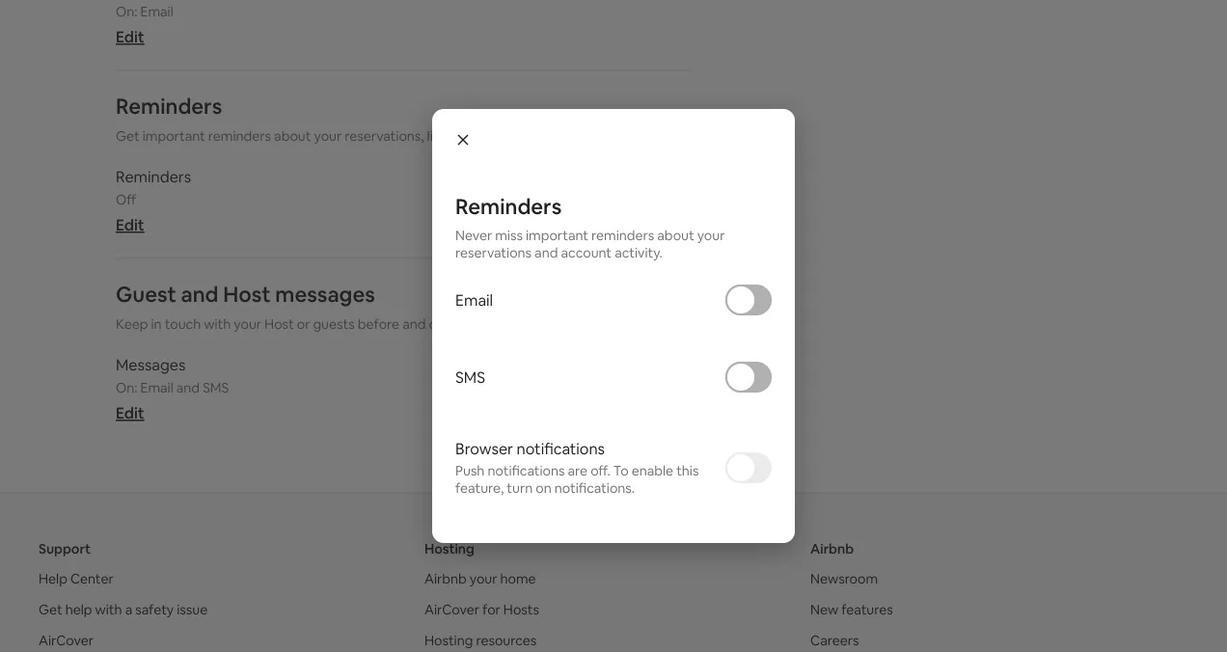 Task type: describe. For each thing, give the bounding box(es) containing it.
before
[[358, 315, 400, 332]]

new features link
[[811, 601, 893, 618]]

get help with a safety issue
[[39, 601, 208, 618]]

browser notifications push notifications are off. to enable this feature, turn on notifications.
[[455, 439, 699, 497]]

with inside guest and host messages keep in touch with your host or guests before and during your trip.
[[204, 315, 231, 332]]

reservations,
[[345, 127, 424, 144]]

support
[[39, 540, 91, 557]]

0 vertical spatial notifications
[[517, 439, 605, 458]]

on: inside messages on: email and sms edit
[[116, 379, 137, 396]]

activity. for reminders never miss important reminders about your reservations and account activity.
[[615, 244, 663, 261]]

browser notifications group
[[455, 416, 772, 520]]

guest
[[116, 281, 176, 308]]

to
[[613, 462, 629, 480]]

during
[[429, 315, 469, 332]]

aircover for hosts
[[425, 601, 539, 618]]

messages
[[116, 355, 186, 375]]

hosts
[[504, 601, 539, 618]]

new
[[811, 601, 839, 618]]

careers link
[[811, 632, 859, 649]]

activity. for reminders get important reminders about your reservations, listings, and account activity.
[[556, 127, 604, 144]]

reminders never miss important reminders about your reservations and account activity.
[[455, 193, 725, 261]]

email inside messages on: email and sms edit
[[140, 379, 173, 396]]

edit for on:
[[116, 27, 144, 47]]

notifications.
[[555, 480, 635, 497]]

aircover link
[[39, 632, 94, 649]]

sms inside messages on: email and sms edit
[[203, 379, 229, 396]]

account for reminders never miss important reminders about your reservations and account activity.
[[561, 244, 612, 261]]

careers
[[811, 632, 859, 649]]

aircover for aircover for hosts
[[425, 601, 480, 618]]

center
[[70, 570, 114, 587]]

reminders dialog
[[432, 109, 795, 543]]

help
[[39, 570, 67, 587]]

this
[[677, 462, 699, 480]]

edit for reminders
[[116, 215, 144, 235]]

1 edit button from the top
[[116, 27, 144, 47]]

hosting resources link
[[425, 632, 537, 649]]

reminders for important
[[116, 93, 222, 120]]

new features
[[811, 601, 893, 618]]

home
[[500, 570, 536, 587]]

1 vertical spatial notifications
[[488, 462, 565, 480]]

1 vertical spatial host
[[264, 315, 294, 332]]

reminders for miss
[[455, 193, 562, 220]]

are
[[568, 462, 588, 480]]

reservations
[[455, 244, 532, 261]]

guests
[[313, 315, 355, 332]]

hosting for hosting resources
[[425, 632, 473, 649]]

miss
[[495, 227, 523, 244]]

features
[[842, 601, 893, 618]]

important inside "reminders never miss important reminders about your reservations and account activity."
[[526, 227, 589, 244]]

safety
[[135, 601, 174, 618]]

airbnb for airbnb your home
[[425, 570, 467, 587]]

or
[[297, 315, 310, 332]]

reminders inside reminders get important reminders about your reservations, listings, and account activity.
[[208, 127, 271, 144]]

account for reminders get important reminders about your reservations, listings, and account activity.
[[503, 127, 553, 144]]

aircover for 'aircover' link
[[39, 632, 94, 649]]

aircover for hosts link
[[425, 601, 539, 618]]

hosting for hosting
[[425, 540, 475, 557]]

and left during
[[403, 315, 426, 332]]

and inside reminders get important reminders about your reservations, listings, and account activity.
[[476, 127, 500, 144]]

and inside messages on: email and sms edit
[[176, 379, 200, 396]]

trip.
[[503, 315, 528, 332]]

on: email edit
[[116, 2, 173, 47]]

for
[[483, 601, 501, 618]]

keep
[[116, 315, 148, 332]]

newsroom
[[811, 570, 878, 587]]



Task type: locate. For each thing, give the bounding box(es) containing it.
get left 'help'
[[39, 601, 62, 618]]

notifications
[[517, 439, 605, 458], [488, 462, 565, 480]]

and right listings,
[[476, 127, 500, 144]]

email
[[140, 2, 173, 20], [455, 290, 493, 310], [140, 379, 173, 396]]

and down the messages on the bottom
[[176, 379, 200, 396]]

and inside "reminders never miss important reminders about your reservations and account activity."
[[535, 244, 558, 261]]

aircover
[[425, 601, 480, 618], [39, 632, 94, 649]]

about inside "reminders never miss important reminders about your reservations and account activity."
[[657, 227, 694, 244]]

edit inside messages on: email and sms edit
[[116, 403, 144, 423]]

0 horizontal spatial get
[[39, 601, 62, 618]]

1 on: from the top
[[116, 2, 137, 20]]

1 horizontal spatial with
[[204, 315, 231, 332]]

1 vertical spatial edit
[[116, 215, 144, 235]]

activity.
[[556, 127, 604, 144], [615, 244, 663, 261]]

edit inside on: email edit
[[116, 27, 144, 47]]

with left "a"
[[95, 601, 122, 618]]

reminders up miss
[[455, 193, 562, 220]]

newsroom link
[[811, 570, 878, 587]]

edit inside reminders off edit
[[116, 215, 144, 235]]

0 horizontal spatial with
[[95, 601, 122, 618]]

and right miss
[[535, 244, 558, 261]]

never
[[455, 227, 492, 244]]

0 vertical spatial important
[[143, 127, 205, 144]]

reminders
[[116, 93, 222, 120], [116, 167, 191, 187], [455, 193, 562, 220]]

enable
[[632, 462, 674, 480]]

your inside reminders get important reminders about your reservations, listings, and account activity.
[[314, 127, 342, 144]]

a
[[125, 601, 132, 618]]

0 horizontal spatial account
[[503, 127, 553, 144]]

1 vertical spatial aircover
[[39, 632, 94, 649]]

and
[[476, 127, 500, 144], [535, 244, 558, 261], [181, 281, 219, 308], [403, 315, 426, 332], [176, 379, 200, 396]]

get
[[116, 127, 140, 144], [39, 601, 62, 618]]

1 vertical spatial important
[[526, 227, 589, 244]]

issue
[[177, 601, 208, 618]]

reminders
[[208, 127, 271, 144], [592, 227, 654, 244]]

1 horizontal spatial aircover
[[425, 601, 480, 618]]

help center
[[39, 570, 114, 587]]

airbnb for airbnb
[[811, 540, 854, 557]]

0 horizontal spatial about
[[274, 127, 311, 144]]

1 horizontal spatial sms
[[455, 367, 485, 387]]

activity. inside reminders get important reminders about your reservations, listings, and account activity.
[[556, 127, 604, 144]]

sms
[[455, 367, 485, 387], [203, 379, 229, 396]]

your inside "reminders never miss important reminders about your reservations and account activity."
[[697, 227, 725, 244]]

0 vertical spatial reminders
[[116, 93, 222, 120]]

resources
[[476, 632, 537, 649]]

notifications down browser
[[488, 462, 565, 480]]

help center link
[[39, 570, 114, 587]]

off.
[[591, 462, 611, 480]]

0 vertical spatial edit button
[[116, 27, 144, 47]]

email inside reminders dialog
[[455, 290, 493, 310]]

messages on: email and sms edit
[[116, 355, 229, 423]]

account right listings,
[[503, 127, 553, 144]]

hosting up airbnb your home link
[[425, 540, 475, 557]]

touch
[[165, 315, 201, 332]]

on:
[[116, 2, 137, 20], [116, 379, 137, 396]]

0 vertical spatial account
[[503, 127, 553, 144]]

host
[[223, 281, 271, 308], [264, 315, 294, 332]]

0 horizontal spatial aircover
[[39, 632, 94, 649]]

airbnb
[[811, 540, 854, 557], [425, 570, 467, 587]]

2 edit from the top
[[116, 215, 144, 235]]

0 vertical spatial hosting
[[425, 540, 475, 557]]

with right touch
[[204, 315, 231, 332]]

1 vertical spatial with
[[95, 601, 122, 618]]

edit button for reminders
[[116, 215, 144, 235]]

0 vertical spatial email
[[140, 2, 173, 20]]

1 vertical spatial email
[[455, 290, 493, 310]]

hosting
[[425, 540, 475, 557], [425, 632, 473, 649]]

about
[[274, 127, 311, 144], [657, 227, 694, 244]]

1 vertical spatial about
[[657, 227, 694, 244]]

messages
[[275, 281, 375, 308]]

reminders for edit
[[116, 167, 191, 187]]

on
[[536, 480, 552, 497]]

about inside reminders get important reminders about your reservations, listings, and account activity.
[[274, 127, 311, 144]]

host left or
[[264, 315, 294, 332]]

and up touch
[[181, 281, 219, 308]]

0 vertical spatial airbnb
[[811, 540, 854, 557]]

1 vertical spatial hosting
[[425, 632, 473, 649]]

0 vertical spatial with
[[204, 315, 231, 332]]

0 vertical spatial activity.
[[556, 127, 604, 144]]

1 horizontal spatial get
[[116, 127, 140, 144]]

reminders up off
[[116, 167, 191, 187]]

notifications up are
[[517, 439, 605, 458]]

1 horizontal spatial about
[[657, 227, 694, 244]]

0 vertical spatial host
[[223, 281, 271, 308]]

1 vertical spatial airbnb
[[425, 570, 467, 587]]

0 horizontal spatial important
[[143, 127, 205, 144]]

get up off
[[116, 127, 140, 144]]

airbnb up newsroom link
[[811, 540, 854, 557]]

reminders inside "reminders never miss important reminders about your reservations and account activity."
[[592, 227, 654, 244]]

edit button for guest
[[116, 403, 144, 423]]

listings,
[[427, 127, 473, 144]]

0 horizontal spatial reminders
[[208, 127, 271, 144]]

0 horizontal spatial airbnb
[[425, 570, 467, 587]]

important up reminders off edit
[[143, 127, 205, 144]]

2 vertical spatial email
[[140, 379, 173, 396]]

1 vertical spatial on:
[[116, 379, 137, 396]]

0 horizontal spatial sms
[[203, 379, 229, 396]]

1 edit from the top
[[116, 27, 144, 47]]

account inside "reminders never miss important reminders about your reservations and account activity."
[[561, 244, 612, 261]]

0 vertical spatial reminders
[[208, 127, 271, 144]]

with
[[204, 315, 231, 332], [95, 601, 122, 618]]

activity. inside "reminders never miss important reminders about your reservations and account activity."
[[615, 244, 663, 261]]

1 hosting from the top
[[425, 540, 475, 557]]

guest and host messages keep in touch with your host or guests before and during your trip.
[[116, 281, 528, 332]]

sms inside reminders dialog
[[455, 367, 485, 387]]

edit
[[116, 27, 144, 47], [116, 215, 144, 235], [116, 403, 144, 423]]

1 vertical spatial get
[[39, 601, 62, 618]]

2 vertical spatial edit
[[116, 403, 144, 423]]

1 horizontal spatial activity.
[[615, 244, 663, 261]]

feature,
[[455, 480, 504, 497]]

1 vertical spatial account
[[561, 244, 612, 261]]

get inside reminders get important reminders about your reservations, listings, and account activity.
[[116, 127, 140, 144]]

2 on: from the top
[[116, 379, 137, 396]]

1 horizontal spatial reminders
[[592, 227, 654, 244]]

account right miss
[[561, 244, 612, 261]]

0 vertical spatial on:
[[116, 2, 137, 20]]

2 vertical spatial edit button
[[116, 403, 144, 423]]

important inside reminders get important reminders about your reservations, listings, and account activity.
[[143, 127, 205, 144]]

aircover left for
[[425, 601, 480, 618]]

reminders off edit
[[116, 167, 191, 235]]

push
[[455, 462, 485, 480]]

2 vertical spatial reminders
[[455, 193, 562, 220]]

3 edit from the top
[[116, 403, 144, 423]]

account tab panel
[[116, 0, 690, 423]]

0 vertical spatial aircover
[[425, 601, 480, 618]]

on: inside on: email edit
[[116, 2, 137, 20]]

2 edit button from the top
[[116, 215, 144, 235]]

account inside reminders get important reminders about your reservations, listings, and account activity.
[[503, 127, 553, 144]]

edit button
[[116, 27, 144, 47], [116, 215, 144, 235], [116, 403, 144, 423]]

aircover down 'help'
[[39, 632, 94, 649]]

off
[[116, 191, 136, 208]]

1 vertical spatial activity.
[[615, 244, 663, 261]]

reminders inside reminders get important reminders about your reservations, listings, and account activity.
[[116, 93, 222, 120]]

0 vertical spatial about
[[274, 127, 311, 144]]

1 horizontal spatial account
[[561, 244, 612, 261]]

account
[[503, 127, 553, 144], [561, 244, 612, 261]]

turn
[[507, 480, 533, 497]]

1 vertical spatial edit button
[[116, 215, 144, 235]]

3 edit button from the top
[[116, 403, 144, 423]]

help
[[65, 601, 92, 618]]

reminders get important reminders about your reservations, listings, and account activity.
[[116, 93, 604, 144]]

get help with a safety issue link
[[39, 601, 208, 618]]

your
[[314, 127, 342, 144], [697, 227, 725, 244], [234, 315, 262, 332], [472, 315, 500, 332], [470, 570, 497, 587]]

1 horizontal spatial airbnb
[[811, 540, 854, 557]]

airbnb up aircover for hosts link
[[425, 570, 467, 587]]

in
[[151, 315, 162, 332]]

reminders down on: email edit at the left top of the page
[[116, 93, 222, 120]]

2 hosting from the top
[[425, 632, 473, 649]]

important
[[143, 127, 205, 144], [526, 227, 589, 244]]

hosting down aircover for hosts link
[[425, 632, 473, 649]]

airbnb your home
[[425, 570, 536, 587]]

1 vertical spatial reminders
[[592, 227, 654, 244]]

0 horizontal spatial activity.
[[556, 127, 604, 144]]

airbnb your home link
[[425, 570, 536, 587]]

important right miss
[[526, 227, 589, 244]]

0 vertical spatial edit
[[116, 27, 144, 47]]

browser
[[455, 439, 513, 458]]

email inside on: email edit
[[140, 2, 173, 20]]

reminders inside "reminders never miss important reminders about your reservations and account activity."
[[455, 193, 562, 220]]

host left messages
[[223, 281, 271, 308]]

1 vertical spatial reminders
[[116, 167, 191, 187]]

1 horizontal spatial important
[[526, 227, 589, 244]]

hosting resources
[[425, 632, 537, 649]]

0 vertical spatial get
[[116, 127, 140, 144]]



Task type: vqa. For each thing, say whether or not it's contained in the screenshot.
Hosting resources
yes



